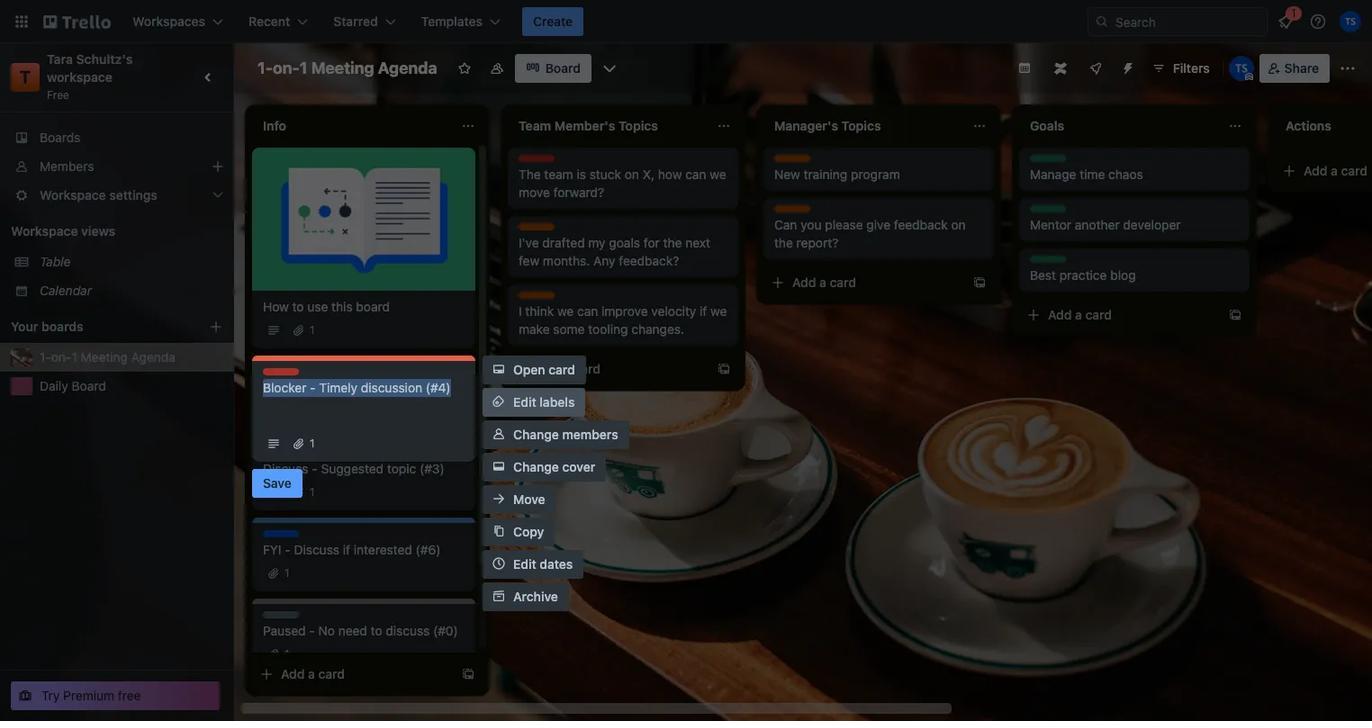 Task type: vqa. For each thing, say whether or not it's contained in the screenshot.
THE JAMES PETERSON'S WORKSPACE FREE
no



Task type: describe. For each thing, give the bounding box(es) containing it.
star or unstar board image
[[457, 61, 472, 76]]

edit labels
[[513, 394, 575, 410]]

months.
[[543, 253, 590, 268]]

no
[[318, 623, 335, 638]]

blocker for blocker
[[263, 368, 302, 382]]

edit dates button
[[483, 550, 584, 579]]

archive button
[[483, 583, 569, 611]]

change members button
[[483, 421, 629, 449]]

timely
[[319, 380, 358, 395]]

labels
[[540, 394, 575, 410]]

color: green, title: "goal" element for best
[[1030, 256, 1066, 269]]

some
[[553, 321, 585, 337]]

1 notification image
[[1275, 11, 1297, 32]]

think
[[525, 303, 554, 319]]

(#4)
[[426, 380, 451, 395]]

tara schultz (taraschultz7) image
[[1229, 56, 1254, 81]]

topic
[[387, 461, 416, 476]]

t link
[[11, 63, 40, 92]]

your boards with 2 items element
[[11, 316, 182, 338]]

card down no
[[318, 666, 345, 682]]

free
[[118, 688, 141, 703]]

any
[[593, 253, 616, 268]]

this
[[331, 299, 353, 314]]

a for you
[[820, 275, 827, 290]]

card for drafted
[[574, 361, 601, 376]]

to inside paused paused - no need to discuss (#0)
[[371, 623, 382, 638]]

how to use this board
[[263, 299, 390, 314]]

i've drafted my goals for the next few months. any feedback? link
[[519, 234, 728, 270]]

time
[[1080, 167, 1105, 182]]

need
[[338, 623, 367, 638]]

dates
[[540, 556, 573, 572]]

color: blue, title: "fyi" element
[[263, 530, 299, 544]]

report?
[[797, 235, 839, 250]]

share button
[[1259, 54, 1330, 83]]

next
[[685, 235, 710, 250]]

filters button
[[1146, 54, 1215, 83]]

card for you
[[830, 275, 856, 290]]

discuss i think we can improve velocity if we make some tooling changes.
[[519, 292, 727, 337]]

discuss left suggested
[[263, 461, 308, 476]]

board inside "link"
[[72, 378, 106, 394]]

can inside discuss i think we can improve velocity if we make some tooling changes.
[[577, 303, 598, 319]]

add for i've drafted my goals for the next few months. any feedback?
[[537, 361, 561, 376]]

edit dates
[[513, 556, 573, 572]]

daily board
[[40, 378, 106, 394]]

for
[[644, 235, 660, 250]]

color: green, title: "goal" element for mentor
[[1030, 205, 1066, 219]]

Board name text field
[[249, 54, 446, 83]]

discuss i've drafted my goals for the next few months. any feedback?
[[519, 223, 710, 268]]

i've
[[519, 235, 539, 250]]

your
[[11, 319, 38, 334]]

save button
[[252, 469, 302, 498]]

share
[[1285, 60, 1319, 76]]

free
[[47, 88, 69, 102]]

add a card button down the need
[[252, 660, 454, 689]]

discussion
[[361, 380, 422, 395]]

open card
[[513, 362, 575, 377]]

0 horizontal spatial 1-
[[40, 349, 51, 365]]

how to use this board link
[[263, 298, 465, 316]]

board link
[[515, 54, 592, 83]]

- for fyi
[[285, 542, 291, 557]]

customize views image
[[601, 59, 619, 77]]

blocker the team is stuck on x, how can we move forward?
[[519, 155, 726, 200]]

developer
[[1123, 217, 1181, 232]]

members
[[562, 427, 618, 442]]

few
[[519, 253, 540, 268]]

color: red, title: "blocker" element for blocker - timely discussion (#4)
[[263, 368, 302, 382]]

best practice blog link
[[1030, 267, 1239, 285]]

a for another
[[1075, 307, 1082, 322]]

color: orange, title: "discuss" element for think
[[519, 292, 559, 305]]

mentor
[[1030, 217, 1072, 232]]

1 inside "board name" text field
[[300, 59, 307, 77]]

goal for manage
[[1030, 155, 1054, 168]]

on- inside "board name" text field
[[273, 59, 300, 77]]

fyi - discuss if interested (#6) link
[[263, 541, 465, 559]]

you
[[801, 217, 822, 232]]

edit card image
[[452, 364, 466, 378]]

goal mentor another developer
[[1030, 205, 1181, 232]]

filters
[[1173, 60, 1210, 76]]

discuss for new
[[774, 155, 815, 168]]

try
[[41, 688, 60, 703]]

feedback
[[894, 217, 948, 232]]

1 fyi from the top
[[263, 530, 280, 544]]

create from template… image for i've drafted my goals for the next few months. any feedback?
[[717, 362, 731, 376]]

feedback?
[[619, 253, 679, 268]]

color: orange, title: "discuss" element for training
[[774, 155, 815, 168]]

copy button
[[483, 518, 555, 547]]

open information menu image
[[1309, 13, 1327, 31]]

workspace
[[11, 223, 78, 239]]

calendar
[[40, 283, 92, 298]]

manage
[[1030, 167, 1076, 182]]

0 horizontal spatial agenda
[[131, 349, 175, 365]]

daily
[[40, 378, 68, 394]]

tara schultz's workspace free
[[47, 51, 136, 102]]

meeting inside 1-on-1 meeting agenda link
[[81, 349, 128, 365]]

a down paused - no need to discuss (#0) link at bottom left
[[308, 666, 315, 682]]

daily board link
[[40, 377, 223, 395]]

agenda inside "board name" text field
[[378, 59, 437, 77]]

move
[[513, 492, 545, 507]]

edit for edit labels
[[513, 394, 536, 410]]

members
[[40, 158, 94, 174]]

edit for edit dates
[[513, 556, 536, 572]]

workspace
[[47, 69, 113, 85]]

can you please give feedback on the report? link
[[774, 216, 983, 252]]

save
[[263, 475, 292, 491]]

copy
[[513, 524, 544, 539]]

discuss new training program
[[774, 155, 900, 182]]

color: black, title: "paused" element
[[263, 611, 301, 625]]

archive
[[513, 589, 558, 604]]

add a card for drafted
[[537, 361, 601, 376]]

blocker blocker - timely discussion (#4)
[[263, 368, 451, 395]]

power ups image
[[1088, 61, 1103, 76]]

we right velocity
[[711, 303, 727, 319]]

boards link
[[0, 123, 234, 152]]

discuss for discuss
[[263, 449, 304, 463]]

change cover button
[[483, 453, 606, 482]]

add board image
[[209, 320, 223, 334]]

the inside discuss i've drafted my goals for the next few months. any feedback?
[[663, 235, 682, 250]]

meeting inside "board name" text field
[[311, 59, 374, 77]]

calendar power-up image
[[1017, 60, 1032, 75]]

paused - no need to discuss (#0) link
[[263, 622, 465, 640]]

create from template… image for can you please give feedback on the report?
[[972, 276, 987, 290]]

paused paused - no need to discuss (#0)
[[263, 611, 458, 638]]

table link
[[40, 253, 223, 271]]

(#0)
[[433, 623, 458, 638]]

automation image
[[1114, 54, 1139, 79]]

(#6)
[[416, 542, 441, 557]]



Task type: locate. For each thing, give the bounding box(es) containing it.
practice
[[1060, 267, 1107, 283]]

color: red, title: "blocker" element
[[519, 155, 558, 168], [263, 368, 302, 382], [263, 368, 302, 382]]

1 horizontal spatial can
[[685, 167, 706, 182]]

primary element
[[0, 0, 1372, 43]]

0 vertical spatial 1-on-1 meeting agenda
[[258, 59, 437, 77]]

my
[[588, 235, 606, 250]]

meeting
[[311, 59, 374, 77], [81, 349, 128, 365]]

add a card down practice
[[1048, 307, 1112, 322]]

move
[[519, 185, 550, 200]]

1-on-1 meeting agenda inside "board name" text field
[[258, 59, 437, 77]]

to inside 'link'
[[292, 299, 304, 314]]

1 goal from the top
[[1030, 155, 1054, 168]]

color: green, title: "goal" element down manage on the right
[[1030, 205, 1066, 219]]

create button
[[522, 7, 584, 36]]

2 goal from the top
[[1030, 205, 1054, 219]]

discuss for can
[[774, 205, 815, 219]]

agenda up the daily board "link"
[[131, 349, 175, 365]]

discuss up report?
[[774, 205, 815, 219]]

stuck
[[590, 167, 621, 182]]

Search field
[[1109, 8, 1267, 35]]

search image
[[1095, 14, 1109, 29]]

to right the need
[[371, 623, 382, 638]]

views
[[81, 223, 115, 239]]

1 vertical spatial goal
[[1030, 205, 1054, 219]]

your boards
[[11, 319, 83, 334]]

goals
[[609, 235, 640, 250]]

discuss inside discuss new training program
[[774, 155, 815, 168]]

cover
[[562, 459, 595, 475]]

- for blocker
[[310, 380, 316, 395]]

0 horizontal spatial meeting
[[81, 349, 128, 365]]

goal left time
[[1030, 155, 1054, 168]]

blocker for blocker blocker - timely discussion (#4)
[[263, 368, 302, 382]]

add a card
[[792, 275, 856, 290], [1048, 307, 1112, 322], [537, 361, 601, 376], [281, 666, 345, 682]]

change down edit labels button
[[513, 427, 559, 442]]

the inside discuss can you please give feedback on the report?
[[774, 235, 793, 250]]

- inside 'discuss discuss - suggested topic (#3)'
[[312, 461, 318, 476]]

create from template… image for mentor another developer
[[1228, 308, 1243, 322]]

discuss inside the fyi fyi - discuss if interested (#6)
[[294, 542, 339, 557]]

i think we can improve velocity if we make some tooling changes. link
[[519, 303, 728, 339]]

color: orange, title: "discuss" element up report?
[[774, 205, 815, 219]]

add a card for another
[[1048, 307, 1112, 322]]

change
[[513, 427, 559, 442], [513, 459, 559, 475]]

goal inside goal mentor another developer
[[1030, 205, 1054, 219]]

fyi fyi - discuss if interested (#6)
[[263, 530, 441, 557]]

0 vertical spatial 1-
[[258, 59, 273, 77]]

a up labels
[[564, 361, 571, 376]]

0 vertical spatial edit
[[513, 394, 536, 410]]

use
[[307, 299, 328, 314]]

blocker for blocker the team is stuck on x, how can we move forward?
[[519, 155, 558, 168]]

color: green, title: "goal" element
[[1030, 155, 1066, 168], [1030, 205, 1066, 219], [1030, 256, 1066, 269]]

discuss inside discuss can you please give feedback on the report?
[[774, 205, 815, 219]]

move button
[[483, 485, 556, 514]]

a for drafted
[[564, 361, 571, 376]]

color: orange, title: "discuss" element up save
[[263, 449, 304, 463]]

team
[[544, 167, 573, 182]]

1 vertical spatial agenda
[[131, 349, 175, 365]]

- for discuss
[[312, 461, 318, 476]]

0 vertical spatial on-
[[273, 59, 300, 77]]

on left x,
[[625, 167, 639, 182]]

1 edit from the top
[[513, 394, 536, 410]]

1 the from the left
[[663, 235, 682, 250]]

3 goal from the top
[[1030, 256, 1054, 269]]

training
[[804, 167, 848, 182]]

t
[[20, 67, 31, 87]]

1 change from the top
[[513, 427, 559, 442]]

1 horizontal spatial meeting
[[311, 59, 374, 77]]

board right "daily"
[[72, 378, 106, 394]]

1 horizontal spatial to
[[371, 623, 382, 638]]

card down practice
[[1086, 307, 1112, 322]]

if left "interested"
[[343, 542, 350, 557]]

we
[[710, 167, 726, 182], [557, 303, 574, 319], [711, 303, 727, 319]]

0 horizontal spatial to
[[292, 299, 304, 314]]

0 horizontal spatial the
[[663, 235, 682, 250]]

blocker
[[519, 155, 558, 168], [263, 368, 302, 382], [263, 368, 302, 382], [263, 380, 307, 395]]

0 horizontal spatial if
[[343, 542, 350, 557]]

fyi
[[263, 530, 280, 544], [263, 542, 281, 557]]

goal for best
[[1030, 256, 1054, 269]]

2 paused from the top
[[263, 623, 306, 638]]

add a card button for please
[[764, 268, 965, 297]]

1-on-1 meeting agenda
[[258, 59, 437, 77], [40, 349, 175, 365]]

- left suggested
[[312, 461, 318, 476]]

forward?
[[553, 185, 604, 200]]

add a card up labels
[[537, 361, 601, 376]]

0 vertical spatial goal
[[1030, 155, 1054, 168]]

discuss up save
[[263, 449, 304, 463]]

blocker inside blocker the team is stuck on x, how can we move forward?
[[519, 155, 558, 168]]

goal best practice blog
[[1030, 256, 1136, 283]]

a
[[820, 275, 827, 290], [1075, 307, 1082, 322], [564, 361, 571, 376], [308, 666, 315, 682]]

1 vertical spatial on-
[[51, 349, 71, 365]]

tara schultz (taraschultz7) image
[[1340, 11, 1361, 32]]

can
[[685, 167, 706, 182], [577, 303, 598, 319]]

1 vertical spatial color: green, title: "goal" element
[[1030, 205, 1066, 219]]

2 edit from the top
[[513, 556, 536, 572]]

0 vertical spatial if
[[700, 303, 707, 319]]

1 vertical spatial if
[[343, 542, 350, 557]]

(#3)
[[420, 461, 445, 476]]

- left "timely"
[[310, 380, 316, 395]]

schultz's
[[76, 51, 133, 67]]

how
[[263, 299, 289, 314]]

- for paused
[[309, 623, 315, 638]]

card for another
[[1086, 307, 1112, 322]]

can
[[774, 217, 797, 232]]

make
[[519, 321, 550, 337]]

a down report?
[[820, 275, 827, 290]]

add a card button for my
[[508, 355, 710, 384]]

i
[[519, 303, 522, 319]]

card down some
[[574, 361, 601, 376]]

0 vertical spatial color: green, title: "goal" element
[[1030, 155, 1066, 168]]

1 vertical spatial can
[[577, 303, 598, 319]]

discuss
[[386, 623, 430, 638]]

discuss for i
[[519, 292, 559, 305]]

- left no
[[309, 623, 315, 638]]

show menu image
[[1339, 59, 1357, 77]]

add down report?
[[792, 275, 816, 290]]

workspace visible image
[[490, 61, 504, 76]]

0 vertical spatial can
[[685, 167, 706, 182]]

a down practice
[[1075, 307, 1082, 322]]

change up move
[[513, 459, 559, 475]]

we right how
[[710, 167, 726, 182]]

1- inside "board name" text field
[[258, 59, 273, 77]]

1 horizontal spatial if
[[700, 303, 707, 319]]

Blocker - Timely discussion (#4) text field
[[263, 379, 465, 430]]

edit left labels
[[513, 394, 536, 410]]

0 vertical spatial board
[[545, 60, 581, 76]]

table
[[40, 254, 71, 269]]

1 horizontal spatial board
[[545, 60, 581, 76]]

discuss up the make
[[519, 292, 559, 305]]

- inside blocker blocker - timely discussion (#4)
[[310, 380, 316, 395]]

discuss for i've
[[519, 223, 559, 237]]

1 color: green, title: "goal" element from the top
[[1030, 155, 1066, 168]]

add a card for you
[[792, 275, 856, 290]]

1 vertical spatial 1-
[[40, 349, 51, 365]]

color: orange, title: "discuss" element up few on the left
[[519, 223, 559, 237]]

add a card button down tooling
[[508, 355, 710, 384]]

1 horizontal spatial 1-on-1 meeting agenda
[[258, 59, 437, 77]]

is
[[577, 167, 586, 182]]

edit left dates
[[513, 556, 536, 572]]

discuss up few on the left
[[519, 223, 559, 237]]

agenda
[[378, 59, 437, 77], [131, 349, 175, 365]]

on inside blocker the team is stuck on x, how can we move forward?
[[625, 167, 639, 182]]

0 horizontal spatial board
[[72, 378, 106, 394]]

board left customize views 'icon'
[[545, 60, 581, 76]]

add down best
[[1048, 307, 1072, 322]]

- down the save button
[[285, 542, 291, 557]]

1 vertical spatial board
[[72, 378, 106, 394]]

add up edit labels
[[537, 361, 561, 376]]

- inside the fyi fyi - discuss if interested (#6)
[[285, 542, 291, 557]]

add for can you please give feedback on the report?
[[792, 275, 816, 290]]

manage time chaos link
[[1030, 166, 1239, 184]]

1-on-1 meeting agenda link
[[40, 348, 223, 366]]

if inside the fyi fyi - discuss if interested (#6)
[[343, 542, 350, 557]]

add a card down no
[[281, 666, 345, 682]]

card right open
[[549, 362, 575, 377]]

1 horizontal spatial the
[[774, 235, 793, 250]]

velocity
[[651, 303, 696, 319]]

- inside paused paused - no need to discuss (#0)
[[309, 623, 315, 638]]

the right the for on the left top
[[663, 235, 682, 250]]

0 horizontal spatial 1-on-1 meeting agenda
[[40, 349, 175, 365]]

0 horizontal spatial on-
[[51, 349, 71, 365]]

discuss inside discuss i've drafted my goals for the next few months. any feedback?
[[519, 223, 559, 237]]

0 vertical spatial change
[[513, 427, 559, 442]]

discuss up can
[[774, 155, 815, 168]]

goal inside goal manage time chaos
[[1030, 155, 1054, 168]]

on-
[[273, 59, 300, 77], [51, 349, 71, 365]]

discuss - suggested topic (#3) link
[[263, 460, 465, 478]]

board
[[545, 60, 581, 76], [72, 378, 106, 394]]

goal inside goal best practice blog
[[1030, 256, 1054, 269]]

boards
[[40, 130, 80, 145]]

new training program link
[[774, 166, 983, 184]]

if inside discuss i think we can improve velocity if we make some tooling changes.
[[700, 303, 707, 319]]

if right velocity
[[700, 303, 707, 319]]

try premium free
[[41, 688, 141, 703]]

0 vertical spatial agenda
[[378, 59, 437, 77]]

color: orange, title: "discuss" element up the make
[[519, 292, 559, 305]]

blocker - timely discussion (#4) link
[[263, 379, 465, 397]]

2 vertical spatial color: green, title: "goal" element
[[1030, 256, 1066, 269]]

1 horizontal spatial 1-
[[258, 59, 273, 77]]

2 color: green, title: "goal" element from the top
[[1030, 205, 1066, 219]]

1 vertical spatial 1-on-1 meeting agenda
[[40, 349, 175, 365]]

can right how
[[685, 167, 706, 182]]

1 horizontal spatial on
[[951, 217, 966, 232]]

0 horizontal spatial can
[[577, 303, 598, 319]]

color: orange, title: "discuss" element for drafted
[[519, 223, 559, 237]]

program
[[851, 167, 900, 182]]

add a card down report?
[[792, 275, 856, 290]]

please
[[825, 217, 863, 232]]

0 vertical spatial meeting
[[311, 59, 374, 77]]

agenda left star or unstar board image
[[378, 59, 437, 77]]

1 vertical spatial on
[[951, 217, 966, 232]]

0 vertical spatial on
[[625, 167, 639, 182]]

the down can
[[774, 235, 793, 250]]

1 vertical spatial meeting
[[81, 349, 128, 365]]

goal down manage on the right
[[1030, 205, 1054, 219]]

1 vertical spatial edit
[[513, 556, 536, 572]]

add a card button down 'can you please give feedback on the report?' link
[[764, 268, 965, 297]]

open card link
[[483, 356, 586, 384]]

1 horizontal spatial on-
[[273, 59, 300, 77]]

goal down mentor
[[1030, 256, 1054, 269]]

change for change members
[[513, 427, 559, 442]]

1 vertical spatial to
[[371, 623, 382, 638]]

1
[[300, 59, 307, 77], [310, 323, 315, 337], [71, 349, 77, 365], [310, 437, 315, 450], [310, 485, 315, 499], [285, 566, 290, 580], [285, 647, 290, 661]]

on inside discuss can you please give feedback on the report?
[[951, 217, 966, 232]]

color: green, title: "goal" element for manage
[[1030, 155, 1066, 168]]

chaos
[[1109, 167, 1143, 182]]

add for mentor another developer
[[1048, 307, 1072, 322]]

how
[[658, 167, 682, 182]]

create from template… image
[[972, 276, 987, 290], [1228, 308, 1243, 322], [717, 362, 731, 376], [461, 667, 475, 682]]

drafted
[[542, 235, 585, 250]]

change for change cover
[[513, 459, 559, 475]]

1 vertical spatial change
[[513, 459, 559, 475]]

paused
[[263, 611, 301, 625], [263, 623, 306, 638]]

1 paused from the top
[[263, 611, 301, 625]]

color: red, title: "blocker" element for the team is stuck on x, how can we move forward?
[[519, 155, 558, 168]]

add down color: black, title: "paused" 'element'
[[281, 666, 305, 682]]

color: green, title: "goal" element down mentor
[[1030, 256, 1066, 269]]

add a card button down blog
[[1019, 301, 1221, 330]]

color: orange, title: "discuss" element for you
[[774, 205, 815, 219]]

2 the from the left
[[774, 235, 793, 250]]

we inside blocker the team is stuck on x, how can we move forward?
[[710, 167, 726, 182]]

0 vertical spatial to
[[292, 299, 304, 314]]

members link
[[0, 152, 234, 181]]

discuss left "interested"
[[294, 542, 339, 557]]

give
[[867, 217, 891, 232]]

2 fyi from the top
[[263, 542, 281, 557]]

0 horizontal spatial on
[[625, 167, 639, 182]]

change members
[[513, 427, 618, 442]]

interested
[[354, 542, 412, 557]]

goal for mentor
[[1030, 205, 1054, 219]]

-
[[310, 380, 316, 395], [312, 461, 318, 476], [285, 542, 291, 557], [309, 623, 315, 638]]

on right feedback
[[951, 217, 966, 232]]

on- inside 1-on-1 meeting agenda link
[[51, 349, 71, 365]]

3 color: green, title: "goal" element from the top
[[1030, 256, 1066, 269]]

to left use
[[292, 299, 304, 314]]

2 vertical spatial goal
[[1030, 256, 1054, 269]]

edit labels button
[[483, 388, 586, 417]]

color: green, title: "goal" element left time
[[1030, 155, 1066, 168]]

best
[[1030, 267, 1056, 283]]

mentor another developer link
[[1030, 216, 1239, 234]]

improve
[[602, 303, 648, 319]]

can up some
[[577, 303, 598, 319]]

2 change from the top
[[513, 459, 559, 475]]

color: orange, title: "discuss" element
[[774, 155, 815, 168], [774, 205, 815, 219], [519, 223, 559, 237], [519, 292, 559, 305], [263, 449, 304, 463]]

edit
[[513, 394, 536, 410], [513, 556, 536, 572]]

add a card button for developer
[[1019, 301, 1221, 330]]

card down report?
[[830, 275, 856, 290]]

we up some
[[557, 303, 574, 319]]

discuss inside discuss i think we can improve velocity if we make some tooling changes.
[[519, 292, 559, 305]]

goal manage time chaos
[[1030, 155, 1143, 182]]

tara
[[47, 51, 73, 67]]

x,
[[643, 167, 655, 182]]

1 horizontal spatial agenda
[[378, 59, 437, 77]]

can inside blocker the team is stuck on x, how can we move forward?
[[685, 167, 706, 182]]

color: orange, title: "discuss" element up can
[[774, 155, 815, 168]]



